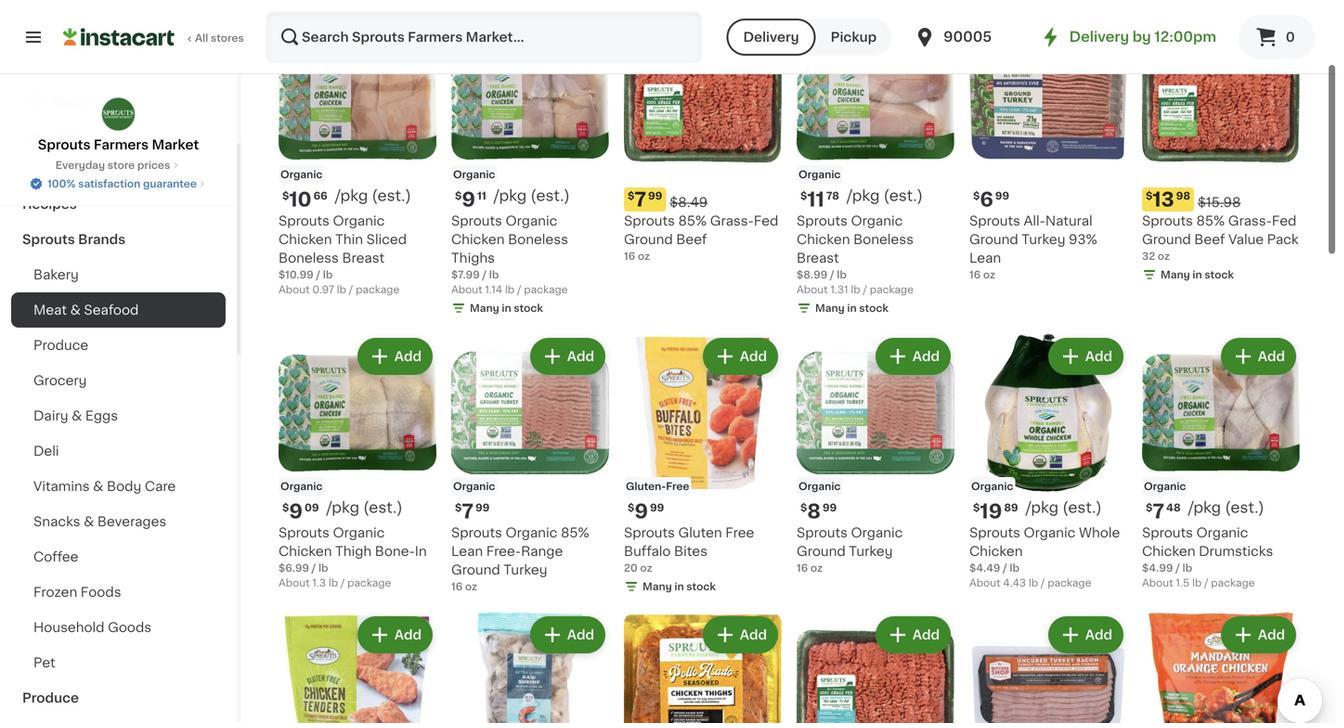 Task type: vqa. For each thing, say whether or not it's contained in the screenshot.
topmost Produce link
yes



Task type: describe. For each thing, give the bounding box(es) containing it.
$ 9 11 /pkg (est.)
[[455, 189, 570, 209]]

(est.) for $ 9 11 /pkg (est.)
[[531, 189, 570, 203]]

prices
[[137, 160, 170, 170]]

lb right 4.43
[[1029, 578, 1038, 588]]

1.5
[[1176, 578, 1190, 588]]

package inside sprouts organic chicken thin sliced boneless breast $10.99 / lb about 0.97 lb / package
[[356, 285, 400, 295]]

16 inside sprouts organic 85% lean free-range ground turkey 16 oz
[[451, 582, 463, 592]]

$8.99
[[797, 270, 828, 280]]

8
[[807, 502, 821, 522]]

0 button
[[1239, 15, 1315, 59]]

household goods link
[[11, 610, 226, 646]]

deli link
[[11, 434, 226, 469]]

stores
[[211, 33, 244, 43]]

$ for $ 7 48 /pkg (est.)
[[1146, 503, 1153, 513]]

turkey inside sprouts all-natural ground turkey 93% lean 16 oz
[[1022, 233, 1066, 246]]

stock down bites
[[687, 582, 716, 592]]

produce for sprouts
[[22, 692, 79, 705]]

meat & seafood
[[33, 304, 139, 317]]

brands
[[78, 233, 126, 246]]

produce link for sprouts brands
[[11, 681, 226, 716]]

sprouts organic whole chicken $4.49 / lb about 4.43 lb / package
[[970, 527, 1120, 588]]

in down 1.31
[[847, 303, 857, 313]]

whole
[[1079, 527, 1120, 540]]

fed for 7
[[754, 215, 779, 228]]

/ right 1.14
[[517, 285, 522, 295]]

sprouts for sprouts gluten free buffalo bites 20 oz
[[624, 527, 675, 540]]

organic inside sprouts organic chicken boneless thighs $7.99 / lb about 1.14 lb / package
[[506, 215, 558, 228]]

/pkg for $ 19 89 /pkg (est.)
[[1026, 501, 1059, 515]]

meat & seafood link
[[11, 293, 226, 328]]

frozen foods
[[33, 586, 121, 599]]

sprouts brands link
[[11, 222, 226, 257]]

grass- for 13
[[1229, 215, 1272, 228]]

sprouts for sprouts farmers market
[[38, 138, 91, 151]]

32
[[1142, 251, 1156, 261]]

lb right the "1.5"
[[1193, 578, 1202, 588]]

about inside sprouts organic chicken drumsticks $4.99 / lb about 1.5 lb / package
[[1142, 578, 1174, 588]]

in down bites
[[675, 582, 684, 592]]

all stores link
[[63, 11, 245, 63]]

delivery by 12:00pm
[[1070, 30, 1217, 44]]

sprouts for sprouts organic whole chicken $4.49 / lb about 4.43 lb / package
[[970, 527, 1021, 540]]

pet
[[33, 657, 55, 670]]

0.97
[[312, 285, 334, 295]]

sprouts inside $ 13 98 $15.98 sprouts 85% grass-fed ground beef value pack 32 oz
[[1142, 215, 1193, 228]]

about inside sprouts organic chicken boneless breast $8.99 / lb about 1.31 lb / package
[[797, 285, 828, 295]]

beef for 7
[[676, 233, 707, 246]]

$ 9 09 /pkg (est.)
[[282, 501, 403, 522]]

breast inside sprouts organic chicken boneless breast $8.99 / lb about 1.31 lb / package
[[797, 252, 839, 265]]

package inside sprouts organic chicken drumsticks $4.99 / lb about 1.5 lb / package
[[1211, 578, 1255, 588]]

stock down sprouts organic chicken boneless thighs $7.99 / lb about 1.14 lb / package
[[514, 303, 543, 313]]

$ 13 98 $15.98 sprouts 85% grass-fed ground beef value pack 32 oz
[[1142, 190, 1299, 261]]

gluten-free
[[626, 482, 690, 492]]

many down 1.31
[[815, 303, 845, 313]]

$ for $ 9 09 /pkg (est.)
[[282, 503, 289, 513]]

pet link
[[11, 646, 226, 681]]

many down $ 13 98 $15.98 sprouts 85% grass-fed ground beef value pack 32 oz
[[1161, 270, 1190, 280]]

lb right 1.31
[[851, 285, 861, 295]]

sprouts for sprouts all-natural ground turkey 93% lean 16 oz
[[970, 215, 1021, 228]]

$19.89 per package (estimated) element
[[970, 500, 1128, 524]]

/ up 1.3
[[312, 563, 316, 574]]

85% for 13
[[1197, 215, 1225, 228]]

$ for $ 8 99
[[801, 503, 807, 513]]

organic inside sprouts organic chicken drumsticks $4.99 / lb about 1.5 lb / package
[[1197, 527, 1249, 540]]

sprouts for sprouts organic ground turkey 16 oz
[[797, 527, 848, 540]]

turkey inside sprouts organic 85% lean free-range ground turkey 16 oz
[[504, 564, 548, 577]]

$6.99
[[279, 563, 309, 574]]

everyday store prices
[[55, 160, 170, 170]]

48
[[1167, 503, 1181, 513]]

store
[[108, 160, 135, 170]]

produce for meat
[[33, 339, 88, 352]]

in down 1.14
[[502, 303, 511, 313]]

$ for $ 11 78 /pkg (est.)
[[801, 191, 807, 201]]

many down 1.14
[[470, 303, 499, 313]]

pickup button
[[816, 19, 892, 56]]

delivery by 12:00pm link
[[1040, 26, 1217, 48]]

free inside sprouts gluten free buffalo bites 20 oz
[[726, 527, 754, 540]]

chicken for breast
[[797, 233, 850, 246]]

sprouts for sprouts organic chicken thigh bone-in $6.99 / lb about 1.3 lb / package
[[279, 527, 330, 540]]

lb up 1.31
[[837, 270, 847, 280]]

sprouts all-natural ground turkey 93% lean 16 oz
[[970, 215, 1098, 280]]

$11.78 per package (estimated) element
[[797, 188, 955, 212]]

by
[[1133, 30, 1151, 44]]

dairy
[[33, 410, 68, 423]]

in down $ 13 98 $15.98 sprouts 85% grass-fed ground beef value pack 32 oz
[[1193, 270, 1202, 280]]

/ up 0.97
[[316, 270, 321, 280]]

coffee
[[33, 551, 78, 564]]

vitamins & body care link
[[11, 469, 226, 504]]

$13.98 original price: $15.98 element
[[1142, 188, 1300, 212]]

16 inside $ 7 99 $8.49 sprouts 85% grass-fed ground beef 16 oz
[[624, 251, 635, 261]]

chicken for thighs
[[451, 233, 505, 246]]

care
[[145, 480, 176, 493]]

$8.49
[[670, 196, 708, 209]]

organic inside sprouts organic chicken thin sliced boneless breast $10.99 / lb about 0.97 lb / package
[[333, 215, 385, 228]]

everyday
[[55, 160, 105, 170]]

11 inside $ 9 11 /pkg (est.)
[[477, 191, 486, 201]]

seafood
[[84, 304, 139, 317]]

delivery button
[[727, 19, 816, 56]]

$ 19 89 /pkg (est.)
[[973, 501, 1102, 522]]

organic inside "sprouts organic whole chicken $4.49 / lb about 4.43 lb / package"
[[1024, 527, 1076, 540]]

& for snacks
[[84, 515, 94, 528]]

7 for 7
[[462, 502, 474, 522]]

many in stock down bites
[[643, 582, 716, 592]]

thin
[[335, 233, 363, 246]]

satisfaction
[[78, 179, 140, 189]]

about inside sprouts organic chicken thigh bone-in $6.99 / lb about 1.3 lb / package
[[279, 578, 310, 588]]

/ up the "1.5"
[[1176, 563, 1180, 574]]

buy
[[52, 95, 78, 108]]

/ right 1.3
[[341, 578, 345, 588]]

household
[[33, 621, 105, 634]]

lists link
[[11, 120, 226, 157]]

sprouts brands
[[22, 233, 126, 246]]

many in stock down $ 13 98 $15.98 sprouts 85% grass-fed ground beef value pack 32 oz
[[1161, 270, 1234, 280]]

grocery link
[[11, 363, 226, 398]]

lb up 0.97
[[323, 270, 333, 280]]

$ for $ 13 98 $15.98 sprouts 85% grass-fed ground beef value pack 32 oz
[[1146, 191, 1153, 201]]

organic inside sprouts organic ground turkey 16 oz
[[851, 527, 903, 540]]

(est.) for $ 9 09 /pkg (est.)
[[363, 501, 403, 515]]

dairy & eggs
[[33, 410, 118, 423]]

1.14
[[485, 285, 503, 295]]

chicken inside "sprouts organic whole chicken $4.49 / lb about 4.43 lb / package"
[[970, 545, 1023, 558]]

recipes link
[[11, 187, 226, 222]]

sprouts farmers market link
[[38, 97, 199, 154]]

0
[[1286, 31, 1295, 44]]

0 horizontal spatial free
[[666, 482, 690, 492]]

sprouts for sprouts organic chicken boneless thighs $7.99 / lb about 1.14 lb / package
[[451, 215, 502, 228]]

recipes
[[22, 198, 77, 211]]

lb right 1.3
[[329, 578, 338, 588]]

instacart logo image
[[63, 26, 175, 48]]

99 for 8
[[823, 503, 837, 513]]

product group containing 13
[[1142, 22, 1300, 286]]

package inside "sprouts organic whole chicken $4.49 / lb about 4.43 lb / package"
[[1048, 578, 1092, 588]]

$9.09 per package (estimated) element
[[279, 500, 437, 524]]

85% for 7
[[678, 215, 707, 228]]

Search field
[[267, 13, 701, 61]]

lb right 1.14
[[505, 285, 515, 295]]

/ right 4.43
[[1041, 578, 1045, 588]]

grocery
[[33, 374, 87, 387]]

lb up 4.43
[[1010, 563, 1020, 574]]

buy it again
[[52, 95, 131, 108]]

/ right 0.97
[[349, 285, 353, 295]]

$ 6 99
[[973, 190, 1010, 209]]

pack
[[1267, 233, 1299, 246]]

oz inside sprouts organic 85% lean free-range ground turkey 16 oz
[[465, 582, 477, 592]]

$15.98
[[1198, 196, 1241, 209]]

beverages
[[97, 515, 166, 528]]

about inside "sprouts organic whole chicken $4.49 / lb about 4.43 lb / package"
[[970, 578, 1001, 588]]

& for vitamins
[[93, 480, 104, 493]]

oz inside $ 13 98 $15.98 sprouts 85% grass-fed ground beef value pack 32 oz
[[1158, 251, 1170, 261]]

/ right 1.31
[[863, 285, 867, 295]]

$ 9 99
[[628, 502, 664, 522]]

11 inside $ 11 78 /pkg (est.)
[[807, 190, 825, 209]]

farmers
[[94, 138, 149, 151]]

/ right the "1.5"
[[1205, 578, 1209, 588]]

snacks & beverages
[[33, 515, 166, 528]]

again
[[94, 95, 131, 108]]

meat
[[33, 304, 67, 317]]

ground inside $ 13 98 $15.98 sprouts 85% grass-fed ground beef value pack 32 oz
[[1142, 233, 1191, 246]]

bakery
[[33, 268, 79, 281]]

stock down value
[[1205, 270, 1234, 280]]

product group containing 19
[[970, 334, 1128, 591]]

about inside sprouts organic chicken boneless thighs $7.99 / lb about 1.14 lb / package
[[451, 285, 483, 295]]

oz inside $ 7 99 $8.49 sprouts 85% grass-fed ground beef 16 oz
[[638, 251, 650, 261]]

90005
[[944, 30, 992, 44]]

in
[[415, 545, 427, 558]]

many in stock down 1.31
[[815, 303, 889, 313]]

many in stock down 1.14
[[470, 303, 543, 313]]

foods
[[81, 586, 121, 599]]

organic inside sprouts organic chicken boneless breast $8.99 / lb about 1.31 lb / package
[[851, 215, 903, 228]]

(est.) for $ 10 66 /pkg (est.)
[[372, 189, 411, 203]]

frozen foods link
[[11, 575, 226, 610]]

$ 7 99 $8.49 sprouts 85% grass-fed ground beef 16 oz
[[624, 190, 779, 261]]

6
[[980, 190, 994, 209]]

$ for $ 19 89 /pkg (est.)
[[973, 503, 980, 513]]

product group containing 8
[[797, 334, 955, 576]]

/ up 1.31
[[830, 270, 835, 280]]

$ for $ 7 99 $8.49 sprouts 85% grass-fed ground beef 16 oz
[[628, 191, 635, 201]]



Task type: locate. For each thing, give the bounding box(es) containing it.
$9.11 per package (estimated) element
[[451, 188, 609, 212]]

$ left 09
[[282, 503, 289, 513]]

lb up 1.14
[[489, 270, 499, 280]]

85% inside sprouts organic 85% lean free-range ground turkey 16 oz
[[561, 527, 589, 540]]

0 horizontal spatial 9
[[289, 502, 303, 522]]

/pkg inside $ 19 89 /pkg (est.)
[[1026, 501, 1059, 515]]

market
[[152, 138, 199, 151]]

/pkg right 89
[[1026, 501, 1059, 515]]

lists
[[52, 132, 84, 145]]

9 for $ 9 11 /pkg (est.)
[[462, 190, 476, 209]]

oz down $7.99 original price: $8.49 element on the top of page
[[638, 251, 650, 261]]

ground down $ 8 99
[[797, 545, 846, 558]]

many
[[1161, 270, 1190, 280], [470, 303, 499, 313], [815, 303, 845, 313], [643, 582, 672, 592]]

7 inside $ 7 48 /pkg (est.)
[[1153, 502, 1165, 522]]

it
[[82, 95, 91, 108]]

(est.) inside $ 9 11 /pkg (est.)
[[531, 189, 570, 203]]

99 right 8
[[823, 503, 837, 513]]

1 horizontal spatial 7
[[635, 190, 646, 209]]

about down $7.99
[[451, 285, 483, 295]]

boneless inside sprouts organic chicken thin sliced boneless breast $10.99 / lb about 0.97 lb / package
[[279, 252, 339, 265]]

chicken inside sprouts organic chicken boneless thighs $7.99 / lb about 1.14 lb / package
[[451, 233, 505, 246]]

organic inside sprouts organic 85% lean free-range ground turkey 16 oz
[[506, 527, 558, 540]]

natural
[[1046, 215, 1093, 228]]

beef for 13
[[1195, 233, 1225, 246]]

0 horizontal spatial delivery
[[743, 31, 799, 44]]

1 beef from the left
[[676, 233, 707, 246]]

/pkg inside $ 9 11 /pkg (est.)
[[494, 189, 527, 203]]

package inside sprouts organic chicken boneless thighs $7.99 / lb about 1.14 lb / package
[[524, 285, 568, 295]]

about down $6.99
[[279, 578, 310, 588]]

fed up pack
[[1272, 215, 1297, 228]]

sprouts inside sprouts organic chicken thigh bone-in $6.99 / lb about 1.3 lb / package
[[279, 527, 330, 540]]

ground inside sprouts all-natural ground turkey 93% lean 16 oz
[[970, 233, 1019, 246]]

boneless inside sprouts organic chicken boneless breast $8.99 / lb about 1.31 lb / package
[[854, 233, 914, 246]]

/ up 1.14
[[482, 270, 487, 280]]

(est.) inside $ 10 66 /pkg (est.)
[[372, 189, 411, 203]]

sprouts inside sprouts organic chicken thin sliced boneless breast $10.99 / lb about 0.97 lb / package
[[279, 215, 330, 228]]

1 vertical spatial produce
[[22, 692, 79, 705]]

0 horizontal spatial turkey
[[504, 564, 548, 577]]

& for meat
[[70, 304, 81, 317]]

ground inside sprouts organic 85% lean free-range ground turkey 16 oz
[[451, 564, 500, 577]]

lb
[[323, 270, 333, 280], [489, 270, 499, 280], [837, 270, 847, 280], [337, 285, 346, 295], [505, 285, 515, 295], [851, 285, 861, 295], [319, 563, 328, 574], [1010, 563, 1020, 574], [1183, 563, 1193, 574], [329, 578, 338, 588], [1029, 578, 1038, 588], [1193, 578, 1202, 588]]

$4.99
[[1142, 563, 1173, 574]]

delivery left by
[[1070, 30, 1129, 44]]

1 breast from the left
[[342, 252, 385, 265]]

fed inside $ 13 98 $15.98 sprouts 85% grass-fed ground beef value pack 32 oz
[[1272, 215, 1297, 228]]

7
[[635, 190, 646, 209], [462, 502, 474, 522], [1153, 502, 1165, 522]]

/ up 4.43
[[1003, 563, 1007, 574]]

lean left free- at the bottom left
[[451, 545, 483, 558]]

$ inside the $ 9 99
[[628, 503, 635, 513]]

package down sliced
[[356, 285, 400, 295]]

deli
[[33, 445, 59, 458]]

fed inside $ 7 99 $8.49 sprouts 85% grass-fed ground beef 16 oz
[[754, 215, 779, 228]]

sprouts down recipes
[[22, 233, 75, 246]]

sprouts organic ground turkey 16 oz
[[797, 527, 903, 574]]

$ up sprouts all-natural ground turkey 93% lean 16 oz
[[973, 191, 980, 201]]

$ inside $ 8 99
[[801, 503, 807, 513]]

product group
[[279, 22, 437, 297], [451, 22, 609, 319], [624, 22, 782, 264], [797, 22, 955, 319], [970, 22, 1128, 282], [1142, 22, 1300, 286], [279, 334, 437, 591], [451, 334, 609, 594], [624, 334, 782, 598], [797, 334, 955, 576], [970, 334, 1128, 591], [1142, 334, 1300, 591], [279, 613, 437, 724], [451, 613, 609, 724], [624, 613, 782, 724], [797, 613, 955, 724], [970, 613, 1128, 724], [1142, 613, 1300, 724]]

1 horizontal spatial 85%
[[678, 215, 707, 228]]

$ up sprouts organic ground turkey 16 oz
[[801, 503, 807, 513]]

99 inside $ 7 99 $8.49 sprouts 85% grass-fed ground beef 16 oz
[[648, 191, 663, 201]]

1 horizontal spatial grass-
[[1229, 215, 1272, 228]]

/pkg right 09
[[326, 501, 359, 515]]

grass- down $7.99 original price: $8.49 element on the top of page
[[710, 215, 754, 228]]

16 down 6
[[970, 270, 981, 280]]

sprouts for sprouts brands
[[22, 233, 75, 246]]

about down $4.99
[[1142, 578, 1174, 588]]

lean inside sprouts all-natural ground turkey 93% lean 16 oz
[[970, 252, 1001, 265]]

9 up thighs
[[462, 190, 476, 209]]

2 produce link from the top
[[11, 681, 226, 716]]

drumsticks
[[1199, 545, 1274, 558]]

99 for 6
[[995, 191, 1010, 201]]

$7.48 per package (estimated) element
[[1142, 500, 1300, 524]]

ground down the $ 6 99
[[970, 233, 1019, 246]]

1 horizontal spatial boneless
[[508, 233, 568, 246]]

(est.) up whole on the bottom right of the page
[[1063, 501, 1102, 515]]

9 inside $ 9 11 /pkg (est.)
[[462, 190, 476, 209]]

chicken for bone-
[[279, 545, 332, 558]]

89
[[1004, 503, 1018, 513]]

$ for $ 10 66 /pkg (est.)
[[282, 191, 289, 201]]

100% satisfaction guarantee button
[[29, 173, 208, 191]]

delivery inside delivery by 12:00pm 'link'
[[1070, 30, 1129, 44]]

sprouts down 10
[[279, 215, 330, 228]]

7 for sprouts 85% grass-fed ground beef
[[635, 190, 646, 209]]

0 horizontal spatial lean
[[451, 545, 483, 558]]

bone-
[[375, 545, 415, 558]]

produce link
[[11, 328, 226, 363], [11, 681, 226, 716]]

sprouts down 48
[[1142, 527, 1193, 540]]

$ inside $ 13 98 $15.98 sprouts 85% grass-fed ground beef value pack 32 oz
[[1146, 191, 1153, 201]]

99 inside the $ 9 99
[[650, 503, 664, 513]]

/pkg inside $ 10 66 /pkg (est.)
[[335, 189, 368, 203]]

16 inside sprouts all-natural ground turkey 93% lean 16 oz
[[970, 270, 981, 280]]

lb up the "1.5"
[[1183, 563, 1193, 574]]

$7.99 original price: $8.49 element
[[624, 188, 782, 212]]

chicken inside sprouts organic chicken boneless breast $8.99 / lb about 1.31 lb / package
[[797, 233, 850, 246]]

produce link down "household goods" 'link'
[[11, 681, 226, 716]]

sprouts inside "sprouts organic whole chicken $4.49 / lb about 4.43 lb / package"
[[970, 527, 1021, 540]]

boneless for 11
[[854, 233, 914, 246]]

$ left 78
[[801, 191, 807, 201]]

sprouts organic chicken boneless thighs $7.99 / lb about 1.14 lb / package
[[451, 215, 568, 295]]

/pkg for $ 10 66 /pkg (est.)
[[335, 189, 368, 203]]

9 inside "$ 9 09 /pkg (est.)"
[[289, 502, 303, 522]]

beef
[[676, 233, 707, 246], [1195, 233, 1225, 246]]

(est.) up sliced
[[372, 189, 411, 203]]

99 inside the $ 7 99
[[476, 503, 490, 513]]

85% down $8.49
[[678, 215, 707, 228]]

sprouts organic chicken thin sliced boneless breast $10.99 / lb about 0.97 lb / package
[[279, 215, 407, 295]]

delivery for delivery by 12:00pm
[[1070, 30, 1129, 44]]

delivery inside button
[[743, 31, 799, 44]]

9 for $ 9 09 /pkg (est.)
[[289, 502, 303, 522]]

2 grass- from the left
[[1229, 215, 1272, 228]]

chicken up $6.99
[[279, 545, 332, 558]]

(est.) up sprouts organic chicken boneless thighs $7.99 / lb about 1.14 lb / package
[[531, 189, 570, 203]]

2 horizontal spatial 85%
[[1197, 215, 1225, 228]]

1 vertical spatial turkey
[[849, 545, 893, 558]]

$ inside $ 11 78 /pkg (est.)
[[801, 191, 807, 201]]

(est.) for $ 19 89 /pkg (est.)
[[1063, 501, 1102, 515]]

78
[[826, 191, 840, 201]]

0 horizontal spatial breast
[[342, 252, 385, 265]]

/pkg right 78
[[847, 189, 880, 203]]

eggs
[[85, 410, 118, 423]]

sprouts up thighs
[[451, 215, 502, 228]]

$ for $ 6 99
[[973, 191, 980, 201]]

9 for $ 9 99
[[635, 502, 648, 522]]

$ for $ 9 99
[[628, 503, 635, 513]]

value
[[1229, 233, 1264, 246]]

free up gluten
[[666, 482, 690, 492]]

sprouts down the $ 7 99
[[451, 527, 502, 540]]

household goods
[[33, 621, 152, 634]]

1 horizontal spatial delivery
[[1070, 30, 1129, 44]]

beef inside $ 13 98 $15.98 sprouts 85% grass-fed ground beef value pack 32 oz
[[1195, 233, 1225, 246]]

produce down pet
[[22, 692, 79, 705]]

product group containing 10
[[279, 22, 437, 297]]

&
[[70, 304, 81, 317], [72, 410, 82, 423], [93, 480, 104, 493], [84, 515, 94, 528]]

16
[[624, 251, 635, 261], [970, 270, 981, 280], [797, 563, 808, 574], [451, 582, 463, 592]]

organic
[[280, 170, 323, 180], [453, 170, 495, 180], [799, 170, 841, 180], [333, 215, 385, 228], [506, 215, 558, 228], [851, 215, 903, 228], [280, 482, 323, 492], [453, 482, 495, 492], [799, 482, 841, 492], [972, 482, 1014, 492], [1144, 482, 1186, 492], [333, 527, 385, 540], [506, 527, 558, 540], [851, 527, 903, 540], [1024, 527, 1076, 540], [1197, 527, 1249, 540]]

(est.) inside $ 7 48 /pkg (est.)
[[1225, 501, 1265, 515]]

0 vertical spatial lean
[[970, 252, 1001, 265]]

/pkg right 48
[[1188, 501, 1221, 515]]

0 horizontal spatial grass-
[[710, 215, 754, 228]]

1 horizontal spatial 9
[[462, 190, 476, 209]]

$ for $ 7 99
[[455, 503, 462, 513]]

boneless down $11.78 per package (estimated) element
[[854, 233, 914, 246]]

100% satisfaction guarantee
[[47, 179, 197, 189]]

stock down sprouts organic chicken boneless breast $8.99 / lb about 1.31 lb / package
[[859, 303, 889, 313]]

thigh
[[335, 545, 372, 558]]

$4.49
[[970, 563, 1001, 574]]

oz down the $ 6 99
[[983, 270, 996, 280]]

$ down gluten-
[[628, 503, 635, 513]]

stock
[[1205, 270, 1234, 280], [514, 303, 543, 313], [859, 303, 889, 313], [687, 582, 716, 592]]

buffalo
[[624, 545, 671, 558]]

fed for 13
[[1272, 215, 1297, 228]]

99 left $8.49
[[648, 191, 663, 201]]

turkey inside sprouts organic ground turkey 16 oz
[[849, 545, 893, 558]]

lean down 6
[[970, 252, 1001, 265]]

$ inside "$ 9 09 /pkg (est.)"
[[282, 503, 289, 513]]

organic inside sprouts organic chicken thigh bone-in $6.99 / lb about 1.3 lb / package
[[333, 527, 385, 540]]

snacks & beverages link
[[11, 504, 226, 540]]

all
[[195, 33, 208, 43]]

(est.) inside "$ 9 09 /pkg (est.)"
[[363, 501, 403, 515]]

package
[[356, 285, 400, 295], [524, 285, 568, 295], [870, 285, 914, 295], [348, 578, 391, 588], [1048, 578, 1092, 588], [1211, 578, 1255, 588]]

7 inside $ 7 99 $8.49 sprouts 85% grass-fed ground beef 16 oz
[[635, 190, 646, 209]]

/pkg for $ 9 09 /pkg (est.)
[[326, 501, 359, 515]]

2 fed from the left
[[1272, 215, 1297, 228]]

grass- inside $ 7 99 $8.49 sprouts 85% grass-fed ground beef 16 oz
[[710, 215, 754, 228]]

bakery link
[[11, 257, 226, 293]]

breast up $8.99
[[797, 252, 839, 265]]

everyday store prices link
[[55, 158, 181, 173]]

0 horizontal spatial 7
[[462, 502, 474, 522]]

breast
[[342, 252, 385, 265], [797, 252, 839, 265]]

/pkg inside $ 7 48 /pkg (est.)
[[1188, 501, 1221, 515]]

$10.99
[[279, 270, 314, 280]]

package right 4.43
[[1048, 578, 1092, 588]]

2 vertical spatial turkey
[[504, 564, 548, 577]]

product group containing 11
[[797, 22, 955, 319]]

chicken for $4.99
[[1142, 545, 1196, 558]]

/pkg
[[335, 189, 368, 203], [494, 189, 527, 203], [847, 189, 880, 203], [326, 501, 359, 515], [1026, 501, 1059, 515], [1188, 501, 1221, 515]]

oz down $ 8 99
[[811, 563, 823, 574]]

$ 7 99
[[455, 502, 490, 522]]

$ inside $ 19 89 /pkg (est.)
[[973, 503, 980, 513]]

sprouts inside $ 7 99 $8.49 sprouts 85% grass-fed ground beef 16 oz
[[624, 215, 675, 228]]

sprouts down the $ 6 99
[[970, 215, 1021, 228]]

/pkg for $ 11 78 /pkg (est.)
[[847, 189, 880, 203]]

sprouts down $ 8 99
[[797, 527, 848, 540]]

chicken inside sprouts organic chicken thin sliced boneless breast $10.99 / lb about 0.97 lb / package
[[279, 233, 332, 246]]

oz inside sprouts gluten free buffalo bites 20 oz
[[640, 563, 652, 574]]

1 produce link from the top
[[11, 328, 226, 363]]

& left body
[[93, 480, 104, 493]]

0 vertical spatial produce link
[[11, 328, 226, 363]]

0 vertical spatial turkey
[[1022, 233, 1066, 246]]

breast inside sprouts organic chicken thin sliced boneless breast $10.99 / lb about 0.97 lb / package
[[342, 252, 385, 265]]

$ left '98'
[[1146, 191, 1153, 201]]

lb right 0.97
[[337, 285, 346, 295]]

boneless down $9.11 per package (estimated) element
[[508, 233, 568, 246]]

0 horizontal spatial fed
[[754, 215, 779, 228]]

produce link down seafood
[[11, 328, 226, 363]]

sprouts organic chicken boneless breast $8.99 / lb about 1.31 lb / package
[[797, 215, 914, 295]]

chicken inside sprouts organic chicken drumsticks $4.99 / lb about 1.5 lb / package
[[1142, 545, 1196, 558]]

$ 11 78 /pkg (est.)
[[801, 189, 923, 209]]

oz inside sprouts all-natural ground turkey 93% lean 16 oz
[[983, 270, 996, 280]]

package down drumsticks
[[1211, 578, 1255, 588]]

service type group
[[727, 19, 892, 56]]

lb up 1.3
[[319, 563, 328, 574]]

& for dairy
[[72, 410, 82, 423]]

1 horizontal spatial turkey
[[849, 545, 893, 558]]

90005 button
[[914, 11, 1026, 63]]

1 horizontal spatial lean
[[970, 252, 1001, 265]]

0 vertical spatial free
[[666, 482, 690, 492]]

99 inside $ 8 99
[[823, 503, 837, 513]]

(est.) inside $ 19 89 /pkg (est.)
[[1063, 501, 1102, 515]]

sprouts for sprouts organic chicken thin sliced boneless breast $10.99 / lb about 0.97 lb / package
[[279, 215, 330, 228]]

ground
[[624, 233, 673, 246], [970, 233, 1019, 246], [1142, 233, 1191, 246], [797, 545, 846, 558], [451, 564, 500, 577]]

many down buffalo
[[643, 582, 672, 592]]

sprouts down 13 on the right top of the page
[[1142, 215, 1193, 228]]

sprouts down 09
[[279, 527, 330, 540]]

grass- inside $ 13 98 $15.98 sprouts 85% grass-fed ground beef value pack 32 oz
[[1229, 215, 1272, 228]]

chicken inside sprouts organic chicken thigh bone-in $6.99 / lb about 1.3 lb / package
[[279, 545, 332, 558]]

99 for sprouts 85% grass-fed ground beef
[[648, 191, 663, 201]]

beef inside $ 7 99 $8.49 sprouts 85% grass-fed ground beef 16 oz
[[676, 233, 707, 246]]

oz inside sprouts organic ground turkey 16 oz
[[811, 563, 823, 574]]

sprouts organic chicken thigh bone-in $6.99 / lb about 1.3 lb / package
[[279, 527, 427, 588]]

99 down gluten-free
[[650, 503, 664, 513]]

1 horizontal spatial 11
[[807, 190, 825, 209]]

$ left 48
[[1146, 503, 1153, 513]]

$7.99
[[451, 270, 480, 280]]

(est.) for $ 7 48 /pkg (est.)
[[1225, 501, 1265, 515]]

sprouts for sprouts organic chicken boneless breast $8.99 / lb about 1.31 lb / package
[[797, 215, 848, 228]]

many in stock
[[1161, 270, 1234, 280], [470, 303, 543, 313], [815, 303, 889, 313], [643, 582, 716, 592]]

2 breast from the left
[[797, 252, 839, 265]]

chicken up $10.99
[[279, 233, 332, 246]]

in
[[1193, 270, 1202, 280], [502, 303, 511, 313], [847, 303, 857, 313], [675, 582, 684, 592]]

99 for 7
[[476, 503, 490, 513]]

sprouts for sprouts organic chicken drumsticks $4.99 / lb about 1.5 lb / package
[[1142, 527, 1193, 540]]

beef down $8.49
[[676, 233, 707, 246]]

package inside sprouts organic chicken boneless breast $8.99 / lb about 1.31 lb / package
[[870, 285, 914, 295]]

sprouts farmers market logo image
[[101, 97, 136, 132]]

chicken up $4.49 at the bottom of the page
[[970, 545, 1023, 558]]

sprouts down 19
[[970, 527, 1021, 540]]

produce link for meat & seafood
[[11, 328, 226, 363]]

$ 7 48 /pkg (est.)
[[1146, 501, 1265, 522]]

1 vertical spatial produce link
[[11, 681, 226, 716]]

package inside sprouts organic chicken thigh bone-in $6.99 / lb about 1.3 lb / package
[[348, 578, 391, 588]]

2 beef from the left
[[1195, 233, 1225, 246]]

2 horizontal spatial 9
[[635, 502, 648, 522]]

16 down the $ 7 99
[[451, 582, 463, 592]]

12:00pm
[[1155, 30, 1217, 44]]

add button
[[359, 28, 431, 61], [705, 28, 776, 61], [877, 28, 949, 61], [1050, 28, 1122, 61], [1223, 28, 1295, 61], [359, 340, 431, 373], [532, 340, 604, 373], [705, 340, 776, 373], [877, 340, 949, 373], [1050, 340, 1122, 373], [1223, 340, 1295, 373], [359, 619, 431, 652], [532, 619, 604, 652], [705, 619, 776, 652], [877, 619, 949, 652], [1050, 619, 1122, 652], [1223, 619, 1295, 652]]

/pkg inside "$ 9 09 /pkg (est.)"
[[326, 501, 359, 515]]

$ inside the $ 7 99
[[455, 503, 462, 513]]

0 horizontal spatial boneless
[[279, 252, 339, 265]]

99
[[648, 191, 663, 201], [995, 191, 1010, 201], [476, 503, 490, 513], [650, 503, 664, 513], [823, 503, 837, 513]]

ground down free- at the bottom left
[[451, 564, 500, 577]]

$ for $ 9 11 /pkg (est.)
[[455, 191, 462, 201]]

9 left 09
[[289, 502, 303, 522]]

sprouts organic 85% lean free-range ground turkey 16 oz
[[451, 527, 589, 592]]

16 inside sprouts organic ground turkey 16 oz
[[797, 563, 808, 574]]

1 vertical spatial free
[[726, 527, 754, 540]]

1 vertical spatial lean
[[451, 545, 483, 558]]

grass- for 7
[[710, 215, 754, 228]]

20
[[624, 563, 638, 574]]

$ inside $ 7 48 /pkg (est.)
[[1146, 503, 1153, 513]]

ground up 32
[[1142, 233, 1191, 246]]

0 horizontal spatial beef
[[676, 233, 707, 246]]

snacks
[[33, 515, 80, 528]]

gluten-
[[626, 482, 666, 492]]

sprouts inside sprouts all-natural ground turkey 93% lean 16 oz
[[970, 215, 1021, 228]]

delivery
[[1070, 30, 1129, 44], [743, 31, 799, 44]]

9
[[462, 190, 476, 209], [289, 502, 303, 522], [635, 502, 648, 522]]

sprouts for sprouts organic 85% lean free-range ground turkey 16 oz
[[451, 527, 502, 540]]

7 up sprouts organic 85% lean free-range ground turkey 16 oz
[[462, 502, 474, 522]]

coffee link
[[11, 540, 226, 575]]

/pkg for $ 7 48 /pkg (est.)
[[1188, 501, 1221, 515]]

1.31
[[831, 285, 849, 295]]

0 vertical spatial produce
[[33, 339, 88, 352]]

package right 1.31
[[870, 285, 914, 295]]

1 fed from the left
[[754, 215, 779, 228]]

1 grass- from the left
[[710, 215, 754, 228]]

99 for 9
[[650, 503, 664, 513]]

$ inside $ 9 11 /pkg (est.)
[[455, 191, 462, 201]]

19
[[980, 502, 1003, 522]]

chicken for sliced
[[279, 233, 332, 246]]

sprouts organic chicken drumsticks $4.99 / lb about 1.5 lb / package
[[1142, 527, 1274, 588]]

delivery for delivery
[[743, 31, 799, 44]]

$10.66 per package (estimated) element
[[279, 188, 437, 212]]

free right gluten
[[726, 527, 754, 540]]

85% inside $ 13 98 $15.98 sprouts 85% grass-fed ground beef value pack 32 oz
[[1197, 215, 1225, 228]]

about down $4.49 at the bottom of the page
[[970, 578, 1001, 588]]

1.3
[[312, 578, 326, 588]]

free-
[[486, 545, 521, 558]]

package down thigh
[[348, 578, 391, 588]]

sprouts inside sprouts organic 85% lean free-range ground turkey 16 oz
[[451, 527, 502, 540]]

sliced
[[367, 233, 407, 246]]

2 horizontal spatial boneless
[[854, 233, 914, 246]]

buy it again link
[[11, 83, 226, 120]]

ground inside $ 7 99 $8.49 sprouts 85% grass-fed ground beef 16 oz
[[624, 233, 673, 246]]

/pkg right 66
[[335, 189, 368, 203]]

13
[[1153, 190, 1175, 209]]

7 left 48
[[1153, 502, 1165, 522]]

product group containing 6
[[970, 22, 1128, 282]]

66
[[314, 191, 328, 201]]

grass- up value
[[1229, 215, 1272, 228]]

10
[[289, 190, 312, 209]]

1 horizontal spatial breast
[[797, 252, 839, 265]]

4.43
[[1003, 578, 1026, 588]]

1 horizontal spatial fed
[[1272, 215, 1297, 228]]

sprouts inside sprouts organic chicken drumsticks $4.99 / lb about 1.5 lb / package
[[1142, 527, 1193, 540]]

93%
[[1069, 233, 1098, 246]]

about down $10.99
[[279, 285, 310, 295]]

0 horizontal spatial 85%
[[561, 527, 589, 540]]

99 inside the $ 6 99
[[995, 191, 1010, 201]]

1 horizontal spatial free
[[726, 527, 754, 540]]

16 down 8
[[797, 563, 808, 574]]

$ inside $ 10 66 /pkg (est.)
[[282, 191, 289, 201]]

None search field
[[266, 11, 703, 63]]

0 horizontal spatial 11
[[477, 191, 486, 201]]

7 left $8.49
[[635, 190, 646, 209]]

/pkg for $ 9 11 /pkg (est.)
[[494, 189, 527, 203]]

all-
[[1024, 215, 1046, 228]]

(est.) for $ 11 78 /pkg (est.)
[[884, 189, 923, 203]]

(est.) inside $ 11 78 /pkg (est.)
[[884, 189, 923, 203]]

2 horizontal spatial turkey
[[1022, 233, 1066, 246]]

gluten
[[678, 527, 722, 540]]

about inside sprouts organic chicken thin sliced boneless breast $10.99 / lb about 0.97 lb / package
[[279, 285, 310, 295]]

boneless for 9
[[508, 233, 568, 246]]

1 horizontal spatial beef
[[1195, 233, 1225, 246]]

$ inside $ 7 99 $8.49 sprouts 85% grass-fed ground beef 16 oz
[[628, 191, 635, 201]]

lean inside sprouts organic 85% lean free-range ground turkey 16 oz
[[451, 545, 483, 558]]

(est.) up bone-
[[363, 501, 403, 515]]

2 horizontal spatial 7
[[1153, 502, 1165, 522]]

sprouts inside sprouts organic ground turkey 16 oz
[[797, 527, 848, 540]]

ground inside sprouts organic ground turkey 16 oz
[[797, 545, 846, 558]]

& right the meat
[[70, 304, 81, 317]]

range
[[521, 545, 563, 558]]



